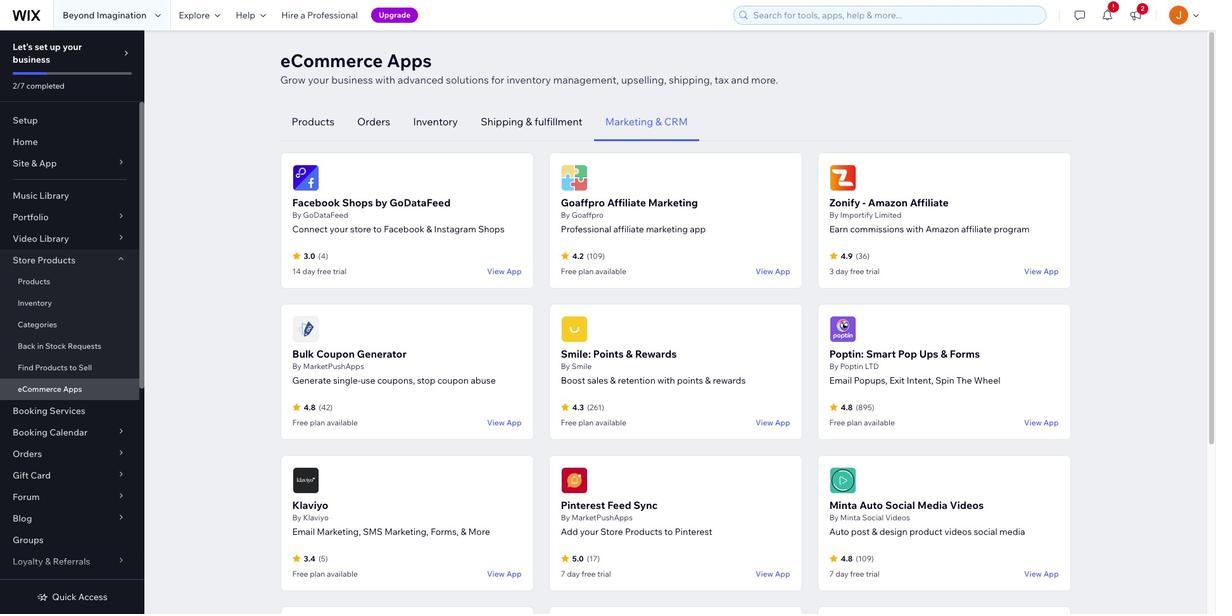 Task type: describe. For each thing, give the bounding box(es) containing it.
goaffpro affiliate marketing by goaffpro professional affiliate marketing app
[[561, 196, 706, 235]]

earn
[[830, 224, 848, 235]]

by inside poptin: smart pop ups & forms by poptin ltd email popups, exit intent, spin the wheel
[[830, 362, 839, 371]]

music library link
[[0, 185, 139, 207]]

4.9 (36)
[[841, 251, 870, 261]]

upgrade
[[379, 10, 411, 20]]

view app button for facebook shops by godatafeed
[[487, 265, 522, 277]]

affiliate inside zonify - amazon affiliate by importify limited earn commissions with amazon affiliate program
[[962, 224, 992, 235]]

available for forms
[[864, 418, 895, 428]]

4.8 (109)
[[841, 554, 874, 564]]

instagram
[[434, 224, 476, 235]]

affiliate inside zonify - amazon affiliate by importify limited earn commissions with amazon affiliate program
[[910, 196, 949, 209]]

hire a professional
[[281, 10, 358, 21]]

view app button for poptin: smart pop ups & forms
[[1024, 417, 1059, 428]]

upgrade button
[[371, 8, 418, 23]]

app for bulk coupon generator
[[507, 418, 522, 427]]

upselling,
[[621, 73, 667, 86]]

forum button
[[0, 487, 139, 508]]

day for zonify
[[836, 267, 849, 276]]

by inside smile: points & rewards by smile boost sales & retention with points & rewards
[[561, 362, 570, 371]]

products inside pinterest feed sync by marketpushapps add your store products to pinterest
[[625, 526, 663, 538]]

minta auto social media videos by minta social videos auto post & design product videos social media
[[830, 499, 1025, 538]]

single-
[[333, 375, 361, 386]]

day for minta
[[836, 570, 849, 579]]

products inside popup button
[[38, 255, 75, 266]]

4.8 for poptin:
[[841, 403, 853, 412]]

0 horizontal spatial auto
[[830, 526, 849, 538]]

inventory for inventory link
[[18, 298, 52, 308]]

store products
[[13, 255, 75, 266]]

forms,
[[431, 526, 459, 538]]

more.
[[751, 73, 778, 86]]

grow
[[280, 73, 306, 86]]

email inside poptin: smart pop ups & forms by poptin ltd email popups, exit intent, spin the wheel
[[830, 375, 852, 386]]

apps for ecommerce apps grow your business with advanced solutions for inventory management, upselling, shipping, tax and more.
[[387, 49, 432, 72]]

& right points
[[626, 348, 633, 360]]

sales
[[587, 375, 608, 386]]

free for smile:
[[561, 418, 577, 428]]

post
[[851, 526, 870, 538]]

categories link
[[0, 314, 139, 336]]

4.8 (42)
[[304, 403, 333, 412]]

coupon
[[316, 348, 355, 360]]

more
[[469, 526, 490, 538]]

points
[[593, 348, 624, 360]]

1 vertical spatial amazon
[[926, 224, 960, 235]]

app for pinterest feed sync
[[775, 569, 790, 579]]

0 vertical spatial facebook
[[292, 196, 340, 209]]

site & app button
[[0, 153, 139, 174]]

products link
[[0, 271, 139, 293]]

help
[[236, 10, 255, 21]]

gift card button
[[0, 465, 139, 487]]

categories
[[18, 320, 57, 329]]

view for zonify - amazon affiliate
[[1024, 266, 1042, 276]]

back in stock requests
[[18, 341, 101, 351]]

0 vertical spatial minta
[[830, 499, 857, 512]]

forum
[[13, 492, 40, 503]]

sell
[[79, 363, 92, 373]]

view for smile: points & rewards
[[756, 418, 774, 427]]

4.2 (109)
[[572, 251, 605, 261]]

store
[[350, 224, 371, 235]]

portfolio button
[[0, 207, 139, 228]]

& right sales
[[610, 375, 616, 386]]

app for facebook shops by godatafeed
[[507, 266, 522, 276]]

blog
[[13, 513, 32, 525]]

back in stock requests link
[[0, 336, 139, 357]]

marketpushapps for coupon
[[303, 362, 364, 371]]

media
[[1000, 526, 1025, 538]]

groups link
[[0, 530, 139, 551]]

app inside site & app dropdown button
[[39, 158, 57, 169]]

0 horizontal spatial pinterest
[[561, 499, 605, 512]]

let's
[[13, 41, 33, 53]]

generator
[[357, 348, 407, 360]]

klaviyo by klaviyo email marketing, sms marketing, forms, & more
[[292, 499, 490, 538]]

(895)
[[856, 403, 875, 412]]

7 for pinterest
[[561, 570, 565, 579]]

7 day free trial for pinterest
[[561, 570, 611, 579]]

app
[[690, 224, 706, 235]]

by inside the klaviyo by klaviyo email marketing, sms marketing, forms, & more
[[292, 513, 301, 523]]

1 vertical spatial goaffpro
[[572, 210, 604, 220]]

view for poptin: smart pop ups & forms
[[1024, 418, 1042, 427]]

find products to sell link
[[0, 357, 139, 379]]

free for bulk
[[292, 418, 308, 428]]

rewards
[[713, 375, 746, 386]]

loyalty & referrals
[[13, 556, 90, 568]]

booking for booking services
[[13, 405, 48, 417]]

requests
[[68, 341, 101, 351]]

set
[[35, 41, 48, 53]]

video library
[[13, 233, 69, 245]]

(36)
[[856, 251, 870, 261]]

zonify - amazon affiliate icon image
[[830, 165, 856, 191]]

marketing & crm button
[[594, 103, 699, 141]]

1 horizontal spatial godatafeed
[[390, 196, 451, 209]]

music library
[[13, 190, 69, 201]]

14 day free trial
[[292, 267, 347, 276]]

app for zonify - amazon affiliate
[[1044, 266, 1059, 276]]

professional inside 'link'
[[307, 10, 358, 21]]

store inside pinterest feed sync by marketpushapps add your store products to pinterest
[[601, 526, 623, 538]]

bulk coupon generator by marketpushapps generate single-use coupons, stop coupon abuse
[[292, 348, 496, 386]]

bulk coupon generator icon image
[[292, 316, 319, 343]]

& inside the klaviyo by klaviyo email marketing, sms marketing, forms, & more
[[461, 526, 467, 538]]

ecommerce apps link
[[0, 379, 139, 400]]

facebook shops by godatafeed by godatafeed connect your store to facebook & instagram shops
[[292, 196, 505, 235]]

orders for orders button
[[357, 115, 390, 128]]

card
[[31, 470, 51, 481]]

ecommerce for ecommerce apps grow your business with advanced solutions for inventory management, upselling, shipping, tax and more.
[[280, 49, 383, 72]]

products inside button
[[292, 115, 335, 128]]

crm
[[664, 115, 688, 128]]

(4)
[[318, 251, 328, 261]]

the
[[957, 375, 972, 386]]

inventory for inventory button
[[413, 115, 458, 128]]

groups
[[13, 535, 44, 546]]

with inside ecommerce apps grow your business with advanced solutions for inventory management, upselling, shipping, tax and more.
[[375, 73, 395, 86]]

marketing
[[646, 224, 688, 235]]

& right "points"
[[705, 375, 711, 386]]

klaviyo icon image
[[292, 468, 319, 494]]

in
[[37, 341, 44, 351]]

view for minta auto social media videos
[[1024, 569, 1042, 579]]

with inside smile: points & rewards by smile boost sales & retention with points & rewards
[[658, 375, 675, 386]]

business for ecommerce
[[331, 73, 373, 86]]

to for facebook
[[373, 224, 382, 235]]

plan for coupon
[[310, 418, 325, 428]]

view for klaviyo
[[487, 569, 505, 579]]

5.0 (17)
[[572, 554, 600, 564]]

app for poptin: smart pop ups & forms
[[1044, 418, 1059, 427]]

by inside "facebook shops by godatafeed by godatafeed connect your store to facebook & instagram shops"
[[292, 210, 301, 220]]

email inside the klaviyo by klaviyo email marketing, sms marketing, forms, & more
[[292, 526, 315, 538]]

by inside the minta auto social media videos by minta social videos auto post & design product videos social media
[[830, 513, 839, 523]]

marketing inside button
[[605, 115, 653, 128]]

point
[[13, 578, 34, 589]]

(109) for minta
[[856, 554, 874, 564]]

coupon
[[438, 375, 469, 386]]

(42)
[[319, 403, 333, 412]]

store inside store products popup button
[[13, 255, 36, 266]]

beyond imagination
[[63, 10, 147, 21]]

and
[[731, 73, 749, 86]]

3.4 (5)
[[304, 554, 328, 564]]

setup link
[[0, 110, 139, 131]]

0 horizontal spatial amazon
[[868, 196, 908, 209]]

2 marketing, from the left
[[385, 526, 429, 538]]

available for sms
[[327, 570, 358, 579]]

free for facebook
[[317, 267, 331, 276]]

0 horizontal spatial shops
[[342, 196, 373, 209]]

1 marketing, from the left
[[317, 526, 361, 538]]

0 vertical spatial goaffpro
[[561, 196, 605, 209]]

ecommerce for ecommerce apps
[[18, 385, 61, 394]]

home link
[[0, 131, 139, 153]]

view app button for goaffpro affiliate marketing
[[756, 265, 790, 277]]

bulk
[[292, 348, 314, 360]]

smile: points & rewards icon image
[[561, 316, 588, 343]]

view for facebook shops by godatafeed
[[487, 266, 505, 276]]

video
[[13, 233, 37, 245]]

3.0 (4)
[[304, 251, 328, 261]]

home
[[13, 136, 38, 148]]

point of sale link
[[0, 573, 139, 594]]

view app for facebook shops by godatafeed
[[487, 266, 522, 276]]

0 vertical spatial videos
[[950, 499, 984, 512]]

stock
[[45, 341, 66, 351]]



Task type: locate. For each thing, give the bounding box(es) containing it.
1 vertical spatial apps
[[63, 385, 82, 394]]

free down (4)
[[317, 267, 331, 276]]

1 horizontal spatial marketpushapps
[[572, 513, 633, 523]]

apps for ecommerce apps
[[63, 385, 82, 394]]

1 horizontal spatial store
[[601, 526, 623, 538]]

orders inside popup button
[[13, 449, 42, 460]]

trial down (36)
[[866, 267, 880, 276]]

library up portfolio popup button
[[40, 190, 69, 201]]

quick access
[[52, 592, 107, 603]]

videos up videos
[[950, 499, 984, 512]]

referrals
[[53, 556, 90, 568]]

plan for points
[[579, 418, 594, 428]]

available down (42)
[[327, 418, 358, 428]]

to inside sidebar element
[[69, 363, 77, 373]]

professional up the 4.2 (109)
[[561, 224, 612, 235]]

4.8 for bulk
[[304, 403, 316, 412]]

business inside let's set up your business
[[13, 54, 50, 65]]

view app button for zonify - amazon affiliate
[[1024, 265, 1059, 277]]

0 vertical spatial email
[[830, 375, 852, 386]]

facebook shops by godatafeed icon image
[[292, 165, 319, 191]]

view app for minta auto social media videos
[[1024, 569, 1059, 579]]

3
[[830, 267, 834, 276]]

2 horizontal spatial to
[[665, 526, 673, 538]]

1 horizontal spatial videos
[[950, 499, 984, 512]]

by up add
[[561, 513, 570, 523]]

view for pinterest feed sync
[[756, 569, 774, 579]]

shipping & fulfillment button
[[469, 103, 594, 141]]

free for klaviyo
[[292, 570, 308, 579]]

& left instagram at the top left of the page
[[426, 224, 432, 235]]

ecommerce up booking services on the left
[[18, 385, 61, 394]]

& right site
[[31, 158, 37, 169]]

0 vertical spatial pinterest
[[561, 499, 605, 512]]

orders up gift card
[[13, 449, 42, 460]]

store down feed
[[601, 526, 623, 538]]

4.8 for minta
[[841, 554, 853, 564]]

marketpushapps inside bulk coupon generator by marketpushapps generate single-use coupons, stop coupon abuse
[[303, 362, 364, 371]]

0 vertical spatial (109)
[[587, 251, 605, 261]]

portfolio
[[13, 212, 49, 223]]

4.3 (261)
[[572, 403, 604, 412]]

to for pinterest
[[665, 526, 673, 538]]

sidebar element
[[0, 30, 144, 615]]

1 horizontal spatial affiliate
[[910, 196, 949, 209]]

view app button for pinterest feed sync
[[756, 568, 790, 580]]

0 horizontal spatial videos
[[886, 513, 910, 523]]

free down 4.8 (42)
[[292, 418, 308, 428]]

by
[[292, 210, 301, 220], [561, 210, 570, 220], [830, 210, 839, 220], [292, 362, 301, 371], [561, 362, 570, 371], [830, 362, 839, 371], [292, 513, 301, 523], [561, 513, 570, 523], [830, 513, 839, 523]]

find products to sell
[[18, 363, 92, 373]]

view app for pinterest feed sync
[[756, 569, 790, 579]]

godatafeed up connect
[[303, 210, 348, 220]]

booking calendar
[[13, 427, 88, 438]]

1 vertical spatial shops
[[478, 224, 505, 235]]

& inside the minta auto social media videos by minta social videos auto post & design product videos social media
[[872, 526, 878, 538]]

1 horizontal spatial with
[[658, 375, 675, 386]]

day right 14
[[303, 267, 315, 276]]

auto left post
[[830, 526, 849, 538]]

with left "points"
[[658, 375, 675, 386]]

completed
[[26, 81, 65, 91]]

0 vertical spatial inventory
[[413, 115, 458, 128]]

0 vertical spatial with
[[375, 73, 395, 86]]

your inside "facebook shops by godatafeed by godatafeed connect your store to facebook & instagram shops"
[[330, 224, 348, 235]]

3 day free trial
[[830, 267, 880, 276]]

Search for tools, apps, help & more... field
[[749, 6, 1042, 24]]

shops right instagram at the top left of the page
[[478, 224, 505, 235]]

0 vertical spatial shops
[[342, 196, 373, 209]]

(109) for goaffpro
[[587, 251, 605, 261]]

apps
[[387, 49, 432, 72], [63, 385, 82, 394]]

booking services link
[[0, 400, 139, 422]]

1 vertical spatial orders
[[13, 449, 42, 460]]

tab list
[[280, 103, 1071, 141]]

sms
[[363, 526, 383, 538]]

booking inside dropdown button
[[13, 427, 48, 438]]

shops left by at the top
[[342, 196, 373, 209]]

& right ups
[[941, 348, 948, 360]]

fulfillment
[[535, 115, 583, 128]]

0 horizontal spatial inventory
[[18, 298, 52, 308]]

library
[[40, 190, 69, 201], [39, 233, 69, 245]]

1 vertical spatial store
[[601, 526, 623, 538]]

4.8 (895)
[[841, 403, 875, 412]]

shipping,
[[669, 73, 713, 86]]

limited
[[875, 210, 902, 220]]

2 affiliate from the left
[[910, 196, 949, 209]]

0 vertical spatial auto
[[860, 499, 883, 512]]

day down the 4.8 (109)
[[836, 570, 849, 579]]

1 horizontal spatial professional
[[561, 224, 612, 235]]

free for minta
[[850, 570, 864, 579]]

connect
[[292, 224, 328, 235]]

ecommerce inside ecommerce apps grow your business with advanced solutions for inventory management, upselling, shipping, tax and more.
[[280, 49, 383, 72]]

your
[[63, 41, 82, 53], [308, 73, 329, 86], [330, 224, 348, 235], [580, 526, 599, 538]]

videos up design
[[886, 513, 910, 523]]

2 horizontal spatial with
[[906, 224, 924, 235]]

0 vertical spatial library
[[40, 190, 69, 201]]

setup
[[13, 115, 38, 126]]

5.0
[[572, 554, 584, 564]]

with
[[375, 73, 395, 86], [906, 224, 924, 235], [658, 375, 675, 386]]

1 7 from the left
[[561, 570, 565, 579]]

smile:
[[561, 348, 591, 360]]

available down the 4.2 (109)
[[595, 267, 626, 276]]

up
[[50, 41, 61, 53]]

quick access button
[[37, 592, 107, 603]]

free plan available for affiliate
[[561, 267, 626, 276]]

orders
[[357, 115, 390, 128], [13, 449, 42, 460]]

affiliate inside goaffpro affiliate marketing by goaffpro professional affiliate marketing app
[[607, 196, 646, 209]]

view for goaffpro affiliate marketing
[[756, 266, 774, 276]]

0 vertical spatial marketing
[[605, 115, 653, 128]]

apps up advanced
[[387, 49, 432, 72]]

0 horizontal spatial business
[[13, 54, 50, 65]]

app for minta auto social media videos
[[1044, 569, 1059, 579]]

generate
[[292, 375, 331, 386]]

free for goaffpro
[[561, 267, 577, 276]]

free down 4.8 (895)
[[830, 418, 845, 428]]

1 horizontal spatial 7
[[830, 570, 834, 579]]

available down (5)
[[327, 570, 358, 579]]

by down bulk
[[292, 362, 301, 371]]

1 vertical spatial email
[[292, 526, 315, 538]]

minta up post
[[840, 513, 861, 523]]

7 day free trial down 5.0 (17)
[[561, 570, 611, 579]]

free down 5.0 (17)
[[582, 570, 596, 579]]

free plan available for by
[[292, 570, 358, 579]]

1 vertical spatial pinterest
[[675, 526, 712, 538]]

pop
[[898, 348, 917, 360]]

& right shipping
[[526, 115, 532, 128]]

available
[[595, 267, 626, 276], [327, 418, 358, 428], [595, 418, 626, 428], [864, 418, 895, 428], [327, 570, 358, 579]]

day right '3'
[[836, 267, 849, 276]]

0 vertical spatial booking
[[13, 405, 48, 417]]

available for smile
[[595, 418, 626, 428]]

marketpushapps down feed
[[572, 513, 633, 523]]

0 horizontal spatial 7 day free trial
[[561, 570, 611, 579]]

minta auto social media videos icon image
[[830, 468, 856, 494]]

free down 4.2
[[561, 267, 577, 276]]

inventory button
[[402, 103, 469, 141]]

1 horizontal spatial to
[[373, 224, 382, 235]]

2/7 completed
[[13, 81, 65, 91]]

advanced
[[398, 73, 444, 86]]

retention
[[618, 375, 656, 386]]

library for video library
[[39, 233, 69, 245]]

auto up post
[[860, 499, 883, 512]]

1 horizontal spatial social
[[886, 499, 915, 512]]

1 affiliate from the left
[[614, 224, 644, 235]]

& right post
[[872, 526, 878, 538]]

0 horizontal spatial professional
[[307, 10, 358, 21]]

0 vertical spatial klaviyo
[[292, 499, 328, 512]]

free plan available down (42)
[[292, 418, 358, 428]]

abuse
[[471, 375, 496, 386]]

feed
[[608, 499, 631, 512]]

with left advanced
[[375, 73, 395, 86]]

view app for zonify - amazon affiliate
[[1024, 266, 1059, 276]]

marketing, right the sms
[[385, 526, 429, 538]]

marketing inside goaffpro affiliate marketing by goaffpro professional affiliate marketing app
[[648, 196, 698, 209]]

& inside poptin: smart pop ups & forms by poptin ltd email popups, exit intent, spin the wheel
[[941, 348, 948, 360]]

free plan available down (895)
[[830, 418, 895, 428]]

1 horizontal spatial shops
[[478, 224, 505, 235]]

0 horizontal spatial store
[[13, 255, 36, 266]]

2 library from the top
[[39, 233, 69, 245]]

(5)
[[319, 554, 328, 564]]

free plan available for coupon
[[292, 418, 358, 428]]

1 horizontal spatial business
[[331, 73, 373, 86]]

to inside "facebook shops by godatafeed by godatafeed connect your store to facebook & instagram shops"
[[373, 224, 382, 235]]

let's set up your business
[[13, 41, 82, 65]]

2 vertical spatial to
[[665, 526, 673, 538]]

affiliate
[[614, 224, 644, 235], [962, 224, 992, 235]]

facebook down by at the top
[[384, 224, 424, 235]]

1 booking from the top
[[13, 405, 48, 417]]

inventory inside button
[[413, 115, 458, 128]]

2 booking from the top
[[13, 427, 48, 438]]

ecommerce up grow
[[280, 49, 383, 72]]

marketpushapps for feed
[[572, 513, 633, 523]]

points
[[677, 375, 703, 386]]

view app for smile: points & rewards
[[756, 418, 790, 427]]

0 horizontal spatial facebook
[[292, 196, 340, 209]]

4.2
[[572, 251, 584, 261]]

4.8 down post
[[841, 554, 853, 564]]

1 horizontal spatial ecommerce
[[280, 49, 383, 72]]

tab list containing products
[[280, 103, 1071, 141]]

1 library from the top
[[40, 190, 69, 201]]

pinterest feed sync icon image
[[561, 468, 588, 494]]

with inside zonify - amazon affiliate by importify limited earn commissions with amazon affiliate program
[[906, 224, 924, 235]]

free for pinterest
[[582, 570, 596, 579]]

0 vertical spatial amazon
[[868, 196, 908, 209]]

7 day free trial for minta
[[830, 570, 880, 579]]

marketing up marketing
[[648, 196, 698, 209]]

view app button for minta auto social media videos
[[1024, 568, 1059, 580]]

view for bulk coupon generator
[[487, 418, 505, 427]]

1 7 day free trial from the left
[[561, 570, 611, 579]]

plan for by
[[310, 570, 325, 579]]

zonify
[[830, 196, 860, 209]]

store down video
[[13, 255, 36, 266]]

2/7
[[13, 81, 25, 91]]

1 horizontal spatial 7 day free trial
[[830, 570, 880, 579]]

-
[[863, 196, 866, 209]]

view app button for smile: points & rewards
[[756, 417, 790, 428]]

by inside bulk coupon generator by marketpushapps generate single-use coupons, stop coupon abuse
[[292, 362, 301, 371]]

free for zonify
[[850, 267, 864, 276]]

loyalty & referrals button
[[0, 551, 139, 573]]

trial
[[333, 267, 347, 276], [866, 267, 880, 276], [598, 570, 611, 579], [866, 570, 880, 579]]

orders button
[[0, 443, 139, 465]]

0 horizontal spatial (109)
[[587, 251, 605, 261]]

your inside pinterest feed sync by marketpushapps add your store products to pinterest
[[580, 526, 599, 538]]

free plan available down (261)
[[561, 418, 626, 428]]

(109) down post
[[856, 554, 874, 564]]

affiliate left marketing
[[614, 224, 644, 235]]

0 vertical spatial godatafeed
[[390, 196, 451, 209]]

(261)
[[587, 403, 604, 412]]

0 horizontal spatial affiliate
[[614, 224, 644, 235]]

4.8 left (42)
[[304, 403, 316, 412]]

products down the store products
[[18, 277, 50, 286]]

products down sync
[[625, 526, 663, 538]]

free plan available for points
[[561, 418, 626, 428]]

0 horizontal spatial to
[[69, 363, 77, 373]]

booking for booking calendar
[[13, 427, 48, 438]]

smart
[[866, 348, 896, 360]]

by down minta auto social media videos icon
[[830, 513, 839, 523]]

app for smile: points & rewards
[[775, 418, 790, 427]]

1 vertical spatial social
[[862, 513, 884, 523]]

email up the 3.4
[[292, 526, 315, 538]]

0 horizontal spatial ecommerce
[[18, 385, 61, 394]]

booking inside "link"
[[13, 405, 48, 417]]

marketing, up (5)
[[317, 526, 361, 538]]

social up post
[[862, 513, 884, 523]]

free plan available down the 4.2 (109)
[[561, 267, 626, 276]]

intent,
[[907, 375, 934, 386]]

free down 4.3
[[561, 418, 577, 428]]

library inside "link"
[[40, 190, 69, 201]]

poptin:
[[830, 348, 864, 360]]

7 day free trial down the 4.8 (109)
[[830, 570, 880, 579]]

day for facebook
[[303, 267, 315, 276]]

0 horizontal spatial apps
[[63, 385, 82, 394]]

plan down 4.8 (42)
[[310, 418, 325, 428]]

0 horizontal spatial with
[[375, 73, 395, 86]]

1 affiliate from the left
[[607, 196, 646, 209]]

by inside zonify - amazon affiliate by importify limited earn commissions with amazon affiliate program
[[830, 210, 839, 220]]

1 horizontal spatial orders
[[357, 115, 390, 128]]

poptin: smart pop ups & forms icon image
[[830, 316, 856, 343]]

1 vertical spatial auto
[[830, 526, 849, 538]]

professional right a
[[307, 10, 358, 21]]

exit
[[890, 375, 905, 386]]

1 horizontal spatial auto
[[860, 499, 883, 512]]

0 vertical spatial apps
[[387, 49, 432, 72]]

0 vertical spatial marketpushapps
[[303, 362, 364, 371]]

plan
[[579, 267, 594, 276], [310, 418, 325, 428], [579, 418, 594, 428], [847, 418, 862, 428], [310, 570, 325, 579]]

social
[[886, 499, 915, 512], [862, 513, 884, 523]]

0 vertical spatial to
[[373, 224, 382, 235]]

& inside dropdown button
[[31, 158, 37, 169]]

available for generate
[[327, 418, 358, 428]]

view app for klaviyo
[[487, 569, 522, 579]]

available down (261)
[[595, 418, 626, 428]]

& inside button
[[656, 115, 662, 128]]

your inside let's set up your business
[[63, 41, 82, 53]]

app for klaviyo
[[507, 569, 522, 579]]

2 7 day free trial from the left
[[830, 570, 880, 579]]

view app for goaffpro affiliate marketing
[[756, 266, 790, 276]]

your right grow
[[308, 73, 329, 86]]

by inside pinterest feed sync by marketpushapps add your store products to pinterest
[[561, 513, 570, 523]]

0 vertical spatial store
[[13, 255, 36, 266]]

marketpushapps down coupon
[[303, 362, 364, 371]]

products button
[[280, 103, 346, 141]]

1 horizontal spatial facebook
[[384, 224, 424, 235]]

godatafeed right by at the top
[[390, 196, 451, 209]]

gift
[[13, 470, 29, 481]]

by up connect
[[292, 210, 301, 220]]

2
[[1141, 4, 1145, 13]]

imagination
[[97, 10, 147, 21]]

1 vertical spatial professional
[[561, 224, 612, 235]]

with right 'commissions' on the right top of page
[[906, 224, 924, 235]]

by down goaffpro affiliate marketing icon
[[561, 210, 570, 220]]

1 vertical spatial videos
[[886, 513, 910, 523]]

view
[[487, 266, 505, 276], [756, 266, 774, 276], [1024, 266, 1042, 276], [487, 418, 505, 427], [756, 418, 774, 427], [1024, 418, 1042, 427], [487, 569, 505, 579], [756, 569, 774, 579], [1024, 569, 1042, 579]]

business down let's
[[13, 54, 50, 65]]

trial down the 4.8 (109)
[[866, 570, 880, 579]]

by up boost
[[561, 362, 570, 371]]

blog button
[[0, 508, 139, 530]]

0 horizontal spatial affiliate
[[607, 196, 646, 209]]

by inside goaffpro affiliate marketing by goaffpro professional affiliate marketing app
[[561, 210, 570, 220]]

available down (895)
[[864, 418, 895, 428]]

2 affiliate from the left
[[962, 224, 992, 235]]

hire a professional link
[[274, 0, 366, 30]]

1 horizontal spatial pinterest
[[675, 526, 712, 538]]

1 vertical spatial with
[[906, 224, 924, 235]]

0 vertical spatial social
[[886, 499, 915, 512]]

1 vertical spatial klaviyo
[[303, 513, 329, 523]]

view app for bulk coupon generator
[[487, 418, 522, 427]]

inventory down advanced
[[413, 115, 458, 128]]

inventory up categories
[[18, 298, 52, 308]]

1 horizontal spatial inventory
[[413, 115, 458, 128]]

add
[[561, 526, 578, 538]]

free plan available for smart
[[830, 418, 895, 428]]

ecommerce inside sidebar element
[[18, 385, 61, 394]]

(109) right 4.2
[[587, 251, 605, 261]]

2 button
[[1122, 0, 1150, 30]]

1 horizontal spatial apps
[[387, 49, 432, 72]]

klaviyo
[[292, 499, 328, 512], [303, 513, 329, 523]]

your right the up
[[63, 41, 82, 53]]

plan for smart
[[847, 418, 862, 428]]

by up earn in the top of the page
[[830, 210, 839, 220]]

of
[[36, 578, 45, 589]]

free for poptin:
[[830, 418, 845, 428]]

1 vertical spatial ecommerce
[[18, 385, 61, 394]]

apps inside ecommerce apps grow your business with advanced solutions for inventory management, upselling, shipping, tax and more.
[[387, 49, 432, 72]]

business up orders button
[[331, 73, 373, 86]]

orders inside button
[[357, 115, 390, 128]]

plan down 4.8 (895)
[[847, 418, 862, 428]]

available for professional
[[595, 267, 626, 276]]

1 horizontal spatial amazon
[[926, 224, 960, 235]]

& inside button
[[526, 115, 532, 128]]

trial for -
[[866, 267, 880, 276]]

library inside 'popup button'
[[39, 233, 69, 245]]

0 horizontal spatial 7
[[561, 570, 565, 579]]

affiliate left program
[[962, 224, 992, 235]]

inventory inside sidebar element
[[18, 298, 52, 308]]

solutions
[[446, 73, 489, 86]]

1 vertical spatial booking
[[13, 427, 48, 438]]

0 horizontal spatial godatafeed
[[303, 210, 348, 220]]

app for goaffpro affiliate marketing
[[775, 266, 790, 276]]

1 vertical spatial marketpushapps
[[572, 513, 633, 523]]

0 vertical spatial orders
[[357, 115, 390, 128]]

product
[[910, 526, 943, 538]]

smile: points & rewards by smile boost sales & retention with points & rewards
[[561, 348, 746, 386]]

marketing down upselling,
[[605, 115, 653, 128]]

to inside pinterest feed sync by marketpushapps add your store products to pinterest
[[665, 526, 673, 538]]

business inside ecommerce apps grow your business with advanced solutions for inventory management, upselling, shipping, tax and more.
[[331, 73, 373, 86]]

goaffpro affiliate marketing icon image
[[561, 165, 588, 191]]

& inside "facebook shops by godatafeed by godatafeed connect your store to facebook & instagram shops"
[[426, 224, 432, 235]]

orders for orders popup button
[[13, 449, 42, 460]]

plan for affiliate
[[579, 267, 594, 276]]

& right loyalty
[[45, 556, 51, 568]]

2 7 from the left
[[830, 570, 834, 579]]

1 vertical spatial facebook
[[384, 224, 424, 235]]

1 horizontal spatial (109)
[[856, 554, 874, 564]]

0 horizontal spatial social
[[862, 513, 884, 523]]

free plan available down (5)
[[292, 570, 358, 579]]

products down grow
[[292, 115, 335, 128]]

smile
[[572, 362, 592, 371]]

0 vertical spatial ecommerce
[[280, 49, 383, 72]]

trial down "(17)"
[[598, 570, 611, 579]]

2 vertical spatial with
[[658, 375, 675, 386]]

booking up the booking calendar
[[13, 405, 48, 417]]

products up ecommerce apps
[[35, 363, 68, 373]]

orders button
[[346, 103, 402, 141]]

booking calendar button
[[0, 422, 139, 443]]

& inside popup button
[[45, 556, 51, 568]]

7 for minta
[[830, 570, 834, 579]]

social up design
[[886, 499, 915, 512]]

1 vertical spatial godatafeed
[[303, 210, 348, 220]]

trial for shops
[[333, 267, 347, 276]]

stop
[[417, 375, 436, 386]]

shipping
[[481, 115, 524, 128]]

apps inside sidebar element
[[63, 385, 82, 394]]

1 vertical spatial minta
[[840, 513, 861, 523]]

4.9
[[841, 251, 853, 261]]

marketpushapps inside pinterest feed sync by marketpushapps add your store products to pinterest
[[572, 513, 633, 523]]

booking down booking services on the left
[[13, 427, 48, 438]]

view app button for klaviyo
[[487, 568, 522, 580]]

free plan available
[[561, 267, 626, 276], [292, 418, 358, 428], [561, 418, 626, 428], [830, 418, 895, 428], [292, 570, 358, 579]]

library for music library
[[40, 190, 69, 201]]

products
[[292, 115, 335, 128], [38, 255, 75, 266], [18, 277, 50, 286], [35, 363, 68, 373], [625, 526, 663, 538]]

day
[[303, 267, 315, 276], [836, 267, 849, 276], [567, 570, 580, 579], [836, 570, 849, 579]]

affiliate inside goaffpro affiliate marketing by goaffpro professional affiliate marketing app
[[614, 224, 644, 235]]

your inside ecommerce apps grow your business with advanced solutions for inventory management, upselling, shipping, tax and more.
[[308, 73, 329, 86]]

1 horizontal spatial email
[[830, 375, 852, 386]]

1 vertical spatial (109)
[[856, 554, 874, 564]]

library up the store products
[[39, 233, 69, 245]]

pinterest feed sync by marketpushapps add your store products to pinterest
[[561, 499, 712, 538]]

view app for poptin: smart pop ups & forms
[[1024, 418, 1059, 427]]

calendar
[[50, 427, 88, 438]]

1 vertical spatial library
[[39, 233, 69, 245]]

plan down 3.4 (5)
[[310, 570, 325, 579]]

view app button for bulk coupon generator
[[487, 417, 522, 428]]

1 vertical spatial business
[[331, 73, 373, 86]]

plan down the 4.2 (109)
[[579, 267, 594, 276]]

orders right products button
[[357, 115, 390, 128]]

trial for auto
[[866, 570, 880, 579]]

7 day free trial
[[561, 570, 611, 579], [830, 570, 880, 579]]

free down the 4.8 (109)
[[850, 570, 864, 579]]

app
[[39, 158, 57, 169], [507, 266, 522, 276], [775, 266, 790, 276], [1044, 266, 1059, 276], [507, 418, 522, 427], [775, 418, 790, 427], [1044, 418, 1059, 427], [507, 569, 522, 579], [775, 569, 790, 579], [1044, 569, 1059, 579]]

& left crm
[[656, 115, 662, 128]]

business for let's
[[13, 54, 50, 65]]

day for pinterest
[[567, 570, 580, 579]]

apps down find products to sell link
[[63, 385, 82, 394]]

1 vertical spatial marketing
[[648, 196, 698, 209]]

trial for feed
[[598, 570, 611, 579]]

help button
[[228, 0, 274, 30]]

professional inside goaffpro affiliate marketing by goaffpro professional affiliate marketing app
[[561, 224, 612, 235]]

zonify - amazon affiliate by importify limited earn commissions with amazon affiliate program
[[830, 196, 1030, 235]]

0 vertical spatial business
[[13, 54, 50, 65]]

poptin
[[840, 362, 863, 371]]

1 horizontal spatial affiliate
[[962, 224, 992, 235]]

0 horizontal spatial marketing,
[[317, 526, 361, 538]]

booking
[[13, 405, 48, 417], [13, 427, 48, 438]]

free down the 3.4
[[292, 570, 308, 579]]

0 horizontal spatial email
[[292, 526, 315, 538]]

& left more
[[461, 526, 467, 538]]



Task type: vqa. For each thing, say whether or not it's contained in the screenshot.
"(5)"
yes



